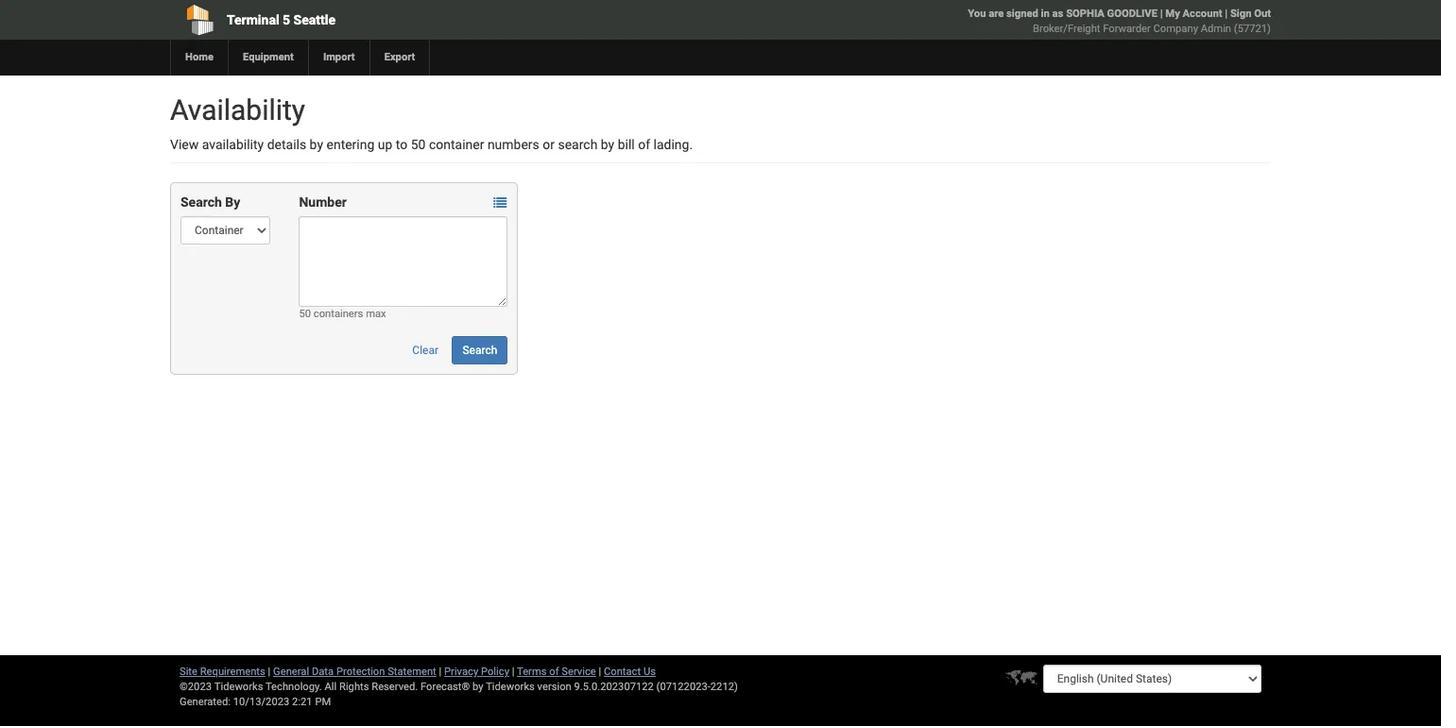 Task type: vqa. For each thing, say whether or not it's contained in the screenshot.
Forwarder
yes



Task type: locate. For each thing, give the bounding box(es) containing it.
by left bill
[[601, 137, 615, 152]]

company
[[1153, 23, 1198, 35]]

search right the "clear" at the top of page
[[463, 344, 497, 357]]

requirements
[[200, 666, 265, 679]]

tideworks
[[486, 681, 535, 694]]

sign out link
[[1230, 8, 1271, 20]]

import
[[323, 51, 355, 63]]

by down privacy policy "link"
[[473, 681, 483, 694]]

©2023 tideworks
[[180, 681, 263, 694]]

of right bill
[[638, 137, 650, 152]]

1 vertical spatial search
[[463, 344, 497, 357]]

of
[[638, 137, 650, 152], [549, 666, 559, 679]]

forecast®
[[421, 681, 470, 694]]

import link
[[308, 40, 369, 76]]

of up "version"
[[549, 666, 559, 679]]

1 horizontal spatial of
[[638, 137, 650, 152]]

view
[[170, 137, 199, 152]]

0 vertical spatial of
[[638, 137, 650, 152]]

50 right to
[[411, 137, 426, 152]]

pm
[[315, 696, 331, 709]]

signed
[[1006, 8, 1038, 20]]

service
[[562, 666, 596, 679]]

1 horizontal spatial by
[[473, 681, 483, 694]]

by
[[310, 137, 323, 152], [601, 137, 615, 152], [473, 681, 483, 694]]

of inside site requirements | general data protection statement | privacy policy | terms of service | contact us ©2023 tideworks technology. all rights reserved. forecast® by tideworks version 9.5.0.202307122 (07122023-2212) generated: 10/13/2023 2:21 pm
[[549, 666, 559, 679]]

0 horizontal spatial 50
[[299, 308, 311, 320]]

0 vertical spatial 50
[[411, 137, 426, 152]]

technology.
[[266, 681, 322, 694]]

home
[[185, 51, 214, 63]]

lading.
[[654, 137, 693, 152]]

2212)
[[711, 681, 738, 694]]

50
[[411, 137, 426, 152], [299, 308, 311, 320]]

sign
[[1230, 8, 1252, 20]]

search
[[181, 195, 222, 210], [463, 344, 497, 357]]

0 vertical spatial search
[[181, 195, 222, 210]]

protection
[[336, 666, 385, 679]]

privacy policy link
[[444, 666, 509, 679]]

50 left containers
[[299, 308, 311, 320]]

(07122023-
[[656, 681, 711, 694]]

| up forecast®
[[439, 666, 442, 679]]

0 horizontal spatial of
[[549, 666, 559, 679]]

1 horizontal spatial search
[[463, 344, 497, 357]]

you are signed in as sophia goodlive | my account | sign out broker/freight forwarder company admin (57721)
[[968, 8, 1271, 35]]

up
[[378, 137, 393, 152]]

2 horizontal spatial by
[[601, 137, 615, 152]]

numbers
[[488, 137, 539, 152]]

0 horizontal spatial search
[[181, 195, 222, 210]]

equipment
[[243, 51, 294, 63]]

search for search
[[463, 344, 497, 357]]

in
[[1041, 8, 1050, 20]]

all
[[325, 681, 337, 694]]

search button
[[452, 336, 508, 365]]

|
[[1160, 8, 1163, 20], [1225, 8, 1228, 20], [268, 666, 271, 679], [439, 666, 442, 679], [512, 666, 515, 679], [599, 666, 601, 679]]

general
[[273, 666, 309, 679]]

terminal 5 seattle
[[227, 12, 336, 27]]

containers
[[314, 308, 363, 320]]

1 horizontal spatial 50
[[411, 137, 426, 152]]

search by
[[181, 195, 240, 210]]

rights
[[339, 681, 369, 694]]

container
[[429, 137, 484, 152]]

contact us link
[[604, 666, 656, 679]]

search left by
[[181, 195, 222, 210]]

reserved.
[[372, 681, 418, 694]]

privacy
[[444, 666, 478, 679]]

by right details
[[310, 137, 323, 152]]

search inside button
[[463, 344, 497, 357]]

5
[[283, 12, 290, 27]]

1 vertical spatial of
[[549, 666, 559, 679]]

goodlive
[[1107, 8, 1158, 20]]



Task type: describe. For each thing, give the bounding box(es) containing it.
clear button
[[402, 336, 449, 365]]

us
[[643, 666, 656, 679]]

policy
[[481, 666, 509, 679]]

my
[[1166, 8, 1180, 20]]

10/13/2023
[[233, 696, 289, 709]]

by inside site requirements | general data protection statement | privacy policy | terms of service | contact us ©2023 tideworks technology. all rights reserved. forecast® by tideworks version 9.5.0.202307122 (07122023-2212) generated: 10/13/2023 2:21 pm
[[473, 681, 483, 694]]

search for search by
[[181, 195, 222, 210]]

clear
[[412, 344, 439, 357]]

admin
[[1201, 23, 1231, 35]]

sophia
[[1066, 8, 1105, 20]]

site requirements | general data protection statement | privacy policy | terms of service | contact us ©2023 tideworks technology. all rights reserved. forecast® by tideworks version 9.5.0.202307122 (07122023-2212) generated: 10/13/2023 2:21 pm
[[180, 666, 738, 709]]

out
[[1254, 8, 1271, 20]]

account
[[1183, 8, 1222, 20]]

(57721)
[[1234, 23, 1271, 35]]

terms of service link
[[517, 666, 596, 679]]

data
[[312, 666, 334, 679]]

| up the 9.5.0.202307122
[[599, 666, 601, 679]]

are
[[989, 8, 1004, 20]]

or
[[543, 137, 555, 152]]

availability
[[202, 137, 264, 152]]

site requirements link
[[180, 666, 265, 679]]

terms
[[517, 666, 547, 679]]

| left general
[[268, 666, 271, 679]]

show list image
[[494, 197, 507, 210]]

terminal 5 seattle link
[[170, 0, 612, 40]]

50 containers max
[[299, 308, 386, 320]]

details
[[267, 137, 306, 152]]

2:21
[[292, 696, 312, 709]]

you
[[968, 8, 986, 20]]

forwarder
[[1103, 23, 1151, 35]]

equipment link
[[228, 40, 308, 76]]

seattle
[[294, 12, 336, 27]]

| left my
[[1160, 8, 1163, 20]]

view availability details by entering up to 50 container numbers or search by bill of lading.
[[170, 137, 693, 152]]

1 vertical spatial 50
[[299, 308, 311, 320]]

site
[[180, 666, 197, 679]]

entering
[[326, 137, 375, 152]]

| left sign
[[1225, 8, 1228, 20]]

search
[[558, 137, 598, 152]]

my account link
[[1166, 8, 1222, 20]]

terminal
[[227, 12, 279, 27]]

| up tideworks
[[512, 666, 515, 679]]

max
[[366, 308, 386, 320]]

export link
[[369, 40, 429, 76]]

number
[[299, 195, 347, 210]]

broker/freight
[[1033, 23, 1100, 35]]

by
[[225, 195, 240, 210]]

Number text field
[[299, 216, 508, 307]]

home link
[[170, 40, 228, 76]]

general data protection statement link
[[273, 666, 436, 679]]

as
[[1052, 8, 1064, 20]]

availability
[[170, 94, 305, 127]]

version
[[537, 681, 572, 694]]

generated:
[[180, 696, 231, 709]]

export
[[384, 51, 415, 63]]

9.5.0.202307122
[[574, 681, 654, 694]]

statement
[[388, 666, 436, 679]]

to
[[396, 137, 408, 152]]

bill
[[618, 137, 635, 152]]

0 horizontal spatial by
[[310, 137, 323, 152]]

contact
[[604, 666, 641, 679]]



